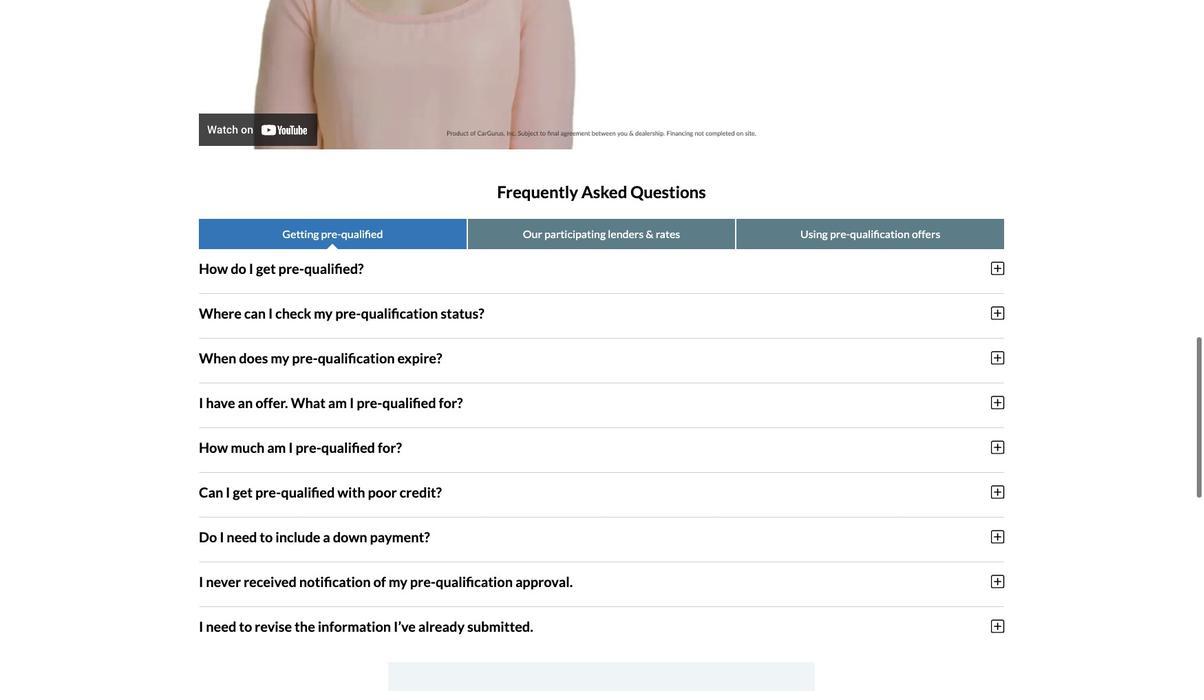 Task type: vqa. For each thing, say whether or not it's contained in the screenshot.
Using
yes



Task type: locate. For each thing, give the bounding box(es) containing it.
information
[[318, 618, 391, 635]]

qualified
[[341, 227, 383, 240], [383, 394, 436, 411], [321, 439, 375, 456], [281, 484, 335, 501]]

need
[[227, 529, 257, 545], [206, 618, 236, 635]]

0 horizontal spatial for?
[[378, 439, 402, 456]]

1 vertical spatial to
[[239, 618, 252, 635]]

how left the "much"
[[199, 439, 228, 456]]

get
[[256, 260, 276, 277], [233, 484, 253, 501]]

how much am i pre-qualified for?
[[199, 439, 402, 456]]

plus square image inside can i get pre-qualified with poor credit? button
[[992, 485, 1005, 500]]

an
[[238, 394, 253, 411]]

0 horizontal spatial am
[[267, 439, 286, 456]]

poor
[[368, 484, 397, 501]]

0 vertical spatial am
[[328, 394, 347, 411]]

for?
[[439, 394, 463, 411], [378, 439, 402, 456]]

plus square image inside i never received notification of my pre-qualification approval. 'button'
[[992, 574, 1005, 589]]

plus square image
[[992, 261, 1005, 276], [992, 395, 1005, 410], [992, 485, 1005, 500]]

plus square image inside do i need to include a down payment? button
[[992, 529, 1005, 545]]

plus square image inside where can i check my pre-qualification status? 'button'
[[992, 306, 1005, 321]]

can
[[199, 484, 223, 501]]

to inside i need to revise the information i've already submitted. button
[[239, 618, 252, 635]]

plus square image for pre-
[[992, 395, 1005, 410]]

1 vertical spatial my
[[271, 350, 290, 366]]

i have an offer. what am i pre-qualified for? button
[[199, 383, 1005, 422]]

2 vertical spatial plus square image
[[992, 485, 1005, 500]]

qualified up qualified?
[[341, 227, 383, 240]]

1 plus square image from the top
[[992, 306, 1005, 321]]

qualified down expire?
[[383, 394, 436, 411]]

how left do
[[199, 260, 228, 277]]

how do i get pre-qualified?
[[199, 260, 364, 277]]

need down never
[[206, 618, 236, 635]]

1 horizontal spatial to
[[260, 529, 273, 545]]

6 plus square image from the top
[[992, 619, 1005, 634]]

1 vertical spatial get
[[233, 484, 253, 501]]

5 plus square image from the top
[[992, 574, 1005, 589]]

0 horizontal spatial my
[[271, 350, 290, 366]]

for? inside button
[[378, 439, 402, 456]]

our
[[523, 227, 543, 240]]

plus square image inside when does my pre-qualification expire? button
[[992, 350, 1005, 366]]

1 vertical spatial am
[[267, 439, 286, 456]]

qualification left offers
[[851, 227, 910, 240]]

2 vertical spatial my
[[389, 574, 408, 590]]

plus square image for qualification
[[992, 574, 1005, 589]]

1 horizontal spatial am
[[328, 394, 347, 411]]

need right the do
[[227, 529, 257, 545]]

qualified inside frequently asked questions tab list
[[341, 227, 383, 240]]

qualification down where can i check my pre-qualification status?
[[318, 350, 395, 366]]

getting pre-qualified
[[283, 227, 383, 240]]

4 plus square image from the top
[[992, 529, 1005, 545]]

0 vertical spatial plus square image
[[992, 261, 1005, 276]]

participating
[[545, 227, 606, 240]]

received
[[244, 574, 297, 590]]

plus square image inside i have an offer. what am i pre-qualified for? button
[[992, 395, 1005, 410]]

1 vertical spatial plus square image
[[992, 395, 1005, 410]]

1 vertical spatial need
[[206, 618, 236, 635]]

qualification up submitted.
[[436, 574, 513, 590]]

status?
[[441, 305, 485, 321]]

pre- right the of
[[410, 574, 436, 590]]

to inside do i need to include a down payment? button
[[260, 529, 273, 545]]

qualification inside when does my pre-qualification expire? button
[[318, 350, 395, 366]]

am right what
[[328, 394, 347, 411]]

qualification
[[851, 227, 910, 240], [361, 305, 438, 321], [318, 350, 395, 366], [436, 574, 513, 590]]

plus square image for status?
[[992, 306, 1005, 321]]

for? down expire?
[[439, 394, 463, 411]]

to
[[260, 529, 273, 545], [239, 618, 252, 635]]

frequently
[[497, 182, 579, 202]]

pre- down what
[[296, 439, 322, 456]]

pre- inside button
[[357, 394, 383, 411]]

&
[[646, 227, 654, 240]]

2 plus square image from the top
[[992, 350, 1005, 366]]

how do i get pre-qualified? button
[[199, 249, 1005, 288]]

get inside how do i get pre-qualified? button
[[256, 260, 276, 277]]

to left revise
[[239, 618, 252, 635]]

how for how do i get pre-qualified?
[[199, 260, 228, 277]]

for? up poor
[[378, 439, 402, 456]]

never
[[206, 574, 241, 590]]

how much am i pre-qualified for? button
[[199, 428, 1005, 467]]

already
[[419, 618, 465, 635]]

how
[[199, 260, 228, 277], [199, 439, 228, 456]]

1 vertical spatial for?
[[378, 439, 402, 456]]

1 horizontal spatial for?
[[439, 394, 463, 411]]

qualified?
[[304, 260, 364, 277]]

get right can
[[233, 484, 253, 501]]

plus square image
[[992, 306, 1005, 321], [992, 350, 1005, 366], [992, 440, 1005, 455], [992, 529, 1005, 545], [992, 574, 1005, 589], [992, 619, 1005, 634]]

lenders
[[608, 227, 644, 240]]

i need to revise the information i've already submitted.
[[199, 618, 534, 635]]

0 vertical spatial for?
[[439, 394, 463, 411]]

when
[[199, 350, 236, 366]]

do
[[199, 529, 217, 545]]

do i need to include a down payment? button
[[199, 518, 1005, 556]]

get right do
[[256, 260, 276, 277]]

to left the 'include'
[[260, 529, 273, 545]]

3 plus square image from the top
[[992, 485, 1005, 500]]

do i need to include a down payment?
[[199, 529, 430, 545]]

plus square image inside how do i get pre-qualified? button
[[992, 261, 1005, 276]]

my right the of
[[389, 574, 408, 590]]

the
[[295, 618, 315, 635]]

my right check
[[314, 305, 333, 321]]

0 horizontal spatial get
[[233, 484, 253, 501]]

0 vertical spatial how
[[199, 260, 228, 277]]

am
[[328, 394, 347, 411], [267, 439, 286, 456]]

1 plus square image from the top
[[992, 261, 1005, 276]]

pre-
[[321, 227, 341, 240], [831, 227, 851, 240], [279, 260, 304, 277], [335, 305, 361, 321], [292, 350, 318, 366], [357, 394, 383, 411], [296, 439, 322, 456], [255, 484, 281, 501], [410, 574, 436, 590]]

0 vertical spatial get
[[256, 260, 276, 277]]

our participating lenders & rates button
[[468, 219, 736, 249]]

getting pre-qualified tab panel
[[199, 249, 1005, 651]]

1 how from the top
[[199, 260, 228, 277]]

my
[[314, 305, 333, 321], [271, 350, 290, 366], [389, 574, 408, 590]]

pre- down the "much"
[[255, 484, 281, 501]]

2 how from the top
[[199, 439, 228, 456]]

1 vertical spatial how
[[199, 439, 228, 456]]

check
[[276, 305, 311, 321]]

2 plus square image from the top
[[992, 395, 1005, 410]]

1 horizontal spatial get
[[256, 260, 276, 277]]

am right the "much"
[[267, 439, 286, 456]]

1 horizontal spatial my
[[314, 305, 333, 321]]

0 horizontal spatial to
[[239, 618, 252, 635]]

my inside button
[[271, 350, 290, 366]]

qualification up expire?
[[361, 305, 438, 321]]

questions
[[631, 182, 706, 202]]

get inside can i get pre-qualified with poor credit? button
[[233, 484, 253, 501]]

my right does
[[271, 350, 290, 366]]

i need to revise the information i've already submitted. button
[[199, 607, 1005, 646]]

revise
[[255, 618, 292, 635]]

frequently asked questions
[[497, 182, 706, 202]]

where
[[199, 305, 242, 321]]

am inside button
[[267, 439, 286, 456]]

asked
[[582, 182, 628, 202]]

3 plus square image from the top
[[992, 440, 1005, 455]]

pre- right what
[[357, 394, 383, 411]]

plus square image inside how much am i pre-qualified for? button
[[992, 440, 1005, 455]]

frequently asked questions tab list
[[199, 219, 1005, 249]]

0 vertical spatial to
[[260, 529, 273, 545]]

plus square image inside i need to revise the information i've already submitted. button
[[992, 619, 1005, 634]]

i
[[249, 260, 254, 277], [269, 305, 273, 321], [199, 394, 203, 411], [350, 394, 354, 411], [289, 439, 293, 456], [226, 484, 230, 501], [220, 529, 224, 545], [199, 574, 203, 590], [199, 618, 203, 635]]



Task type: describe. For each thing, give the bounding box(es) containing it.
qualified left the with
[[281, 484, 335, 501]]

does
[[239, 350, 268, 366]]

using
[[801, 227, 828, 240]]

have
[[206, 394, 235, 411]]

offer.
[[256, 394, 288, 411]]

submitted.
[[468, 618, 534, 635]]

approval.
[[516, 574, 573, 590]]

rates
[[656, 227, 681, 240]]

how for how much am i pre-qualified for?
[[199, 439, 228, 456]]

payment?
[[370, 529, 430, 545]]

can
[[244, 305, 266, 321]]

getting
[[283, 227, 319, 240]]

qualification inside i never received notification of my pre-qualification approval. 'button'
[[436, 574, 513, 590]]

with
[[338, 484, 365, 501]]

plus square image for payment?
[[992, 529, 1005, 545]]

pre- up what
[[292, 350, 318, 366]]

using pre-qualification offers
[[801, 227, 941, 240]]

2 horizontal spatial my
[[389, 574, 408, 590]]

pre- down qualified?
[[335, 305, 361, 321]]

i have an offer. what am i pre-qualified for?
[[199, 394, 463, 411]]

qualified inside button
[[383, 394, 436, 411]]

a
[[323, 529, 330, 545]]

qualification inside using pre-qualification offers button
[[851, 227, 910, 240]]

using pre-qualification offers button
[[737, 219, 1005, 249]]

where can i check my pre-qualification status? button
[[199, 294, 1005, 332]]

0 vertical spatial need
[[227, 529, 257, 545]]

credit?
[[400, 484, 442, 501]]

i never received notification of my pre-qualification approval. button
[[199, 563, 1005, 601]]

notification
[[299, 574, 371, 590]]

offers
[[912, 227, 941, 240]]

where can i check my pre-qualification status?
[[199, 305, 485, 321]]

down
[[333, 529, 368, 545]]

plus square image for already
[[992, 619, 1005, 634]]

qualification inside where can i check my pre-qualification status? 'button'
[[361, 305, 438, 321]]

getting pre-qualified button
[[199, 219, 467, 249]]

expire?
[[398, 350, 442, 366]]

what
[[291, 394, 326, 411]]

qualified up the with
[[321, 439, 375, 456]]

i've
[[394, 618, 416, 635]]

when does my pre-qualification expire?
[[199, 350, 442, 366]]

i never received notification of my pre-qualification approval.
[[199, 574, 573, 590]]

for? inside button
[[439, 394, 463, 411]]

am inside button
[[328, 394, 347, 411]]

0 vertical spatial my
[[314, 305, 333, 321]]

our participating lenders & rates
[[523, 227, 681, 240]]

do
[[231, 260, 247, 277]]

can i get pre-qualified with poor credit? button
[[199, 473, 1005, 512]]

pre- right using
[[831, 227, 851, 240]]

can i get pre-qualified with poor credit?
[[199, 484, 442, 501]]

of
[[374, 574, 386, 590]]

when does my pre-qualification expire? button
[[199, 339, 1005, 377]]

plus square image for credit?
[[992, 485, 1005, 500]]

include
[[276, 529, 321, 545]]

pre- right the getting
[[321, 227, 341, 240]]

much
[[231, 439, 265, 456]]

pre- down the getting
[[279, 260, 304, 277]]



